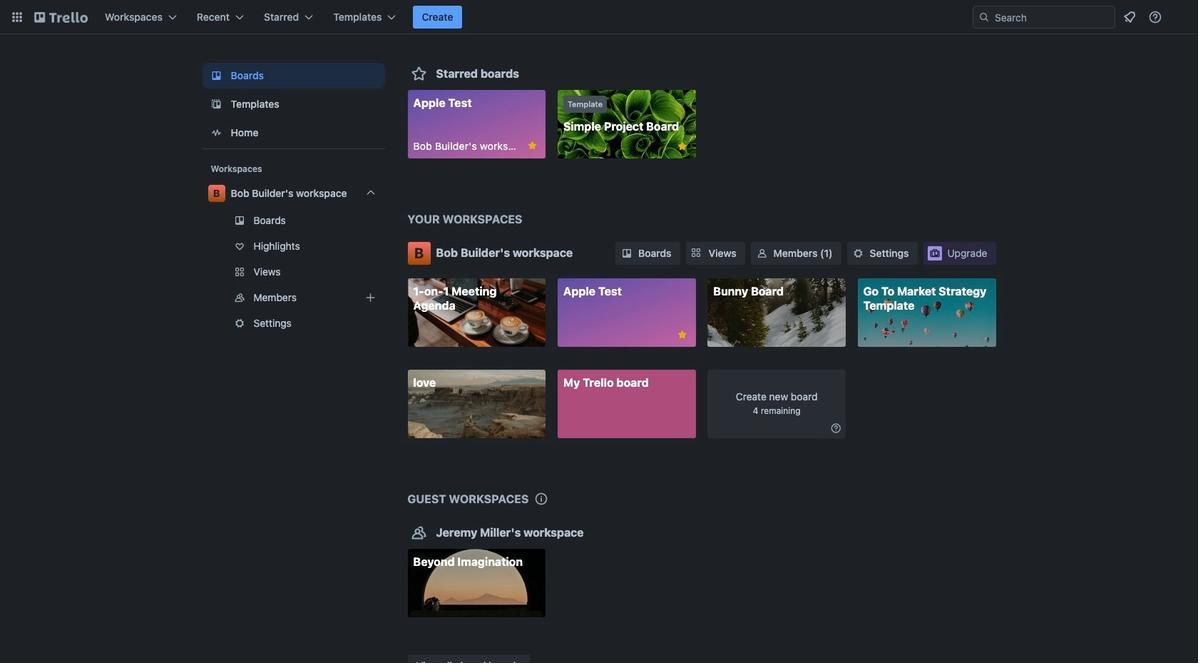 Task type: locate. For each thing, give the bounding box(es) containing it.
bob builder (bobbuilder40) image
[[1173, 9, 1190, 26]]

1 horizontal spatial click to unstar this board. it will be removed from your starred list. image
[[676, 140, 689, 153]]

Search field
[[991, 6, 1115, 28]]

1 vertical spatial sm image
[[829, 421, 844, 435]]

0 horizontal spatial sm image
[[620, 246, 635, 260]]

click to unstar this board. it will be removed from your starred list. image
[[526, 139, 539, 152], [676, 140, 689, 153]]

sm image
[[620, 246, 635, 260], [756, 246, 770, 260]]

sm image
[[852, 246, 866, 260], [829, 421, 844, 435]]

board image
[[208, 67, 225, 84]]

home image
[[208, 124, 225, 141]]

search image
[[979, 11, 991, 23]]

0 horizontal spatial click to unstar this board. it will be removed from your starred list. image
[[526, 139, 539, 152]]

1 sm image from the left
[[620, 246, 635, 260]]

0 vertical spatial sm image
[[852, 246, 866, 260]]

0 horizontal spatial sm image
[[829, 421, 844, 435]]

1 horizontal spatial sm image
[[852, 246, 866, 260]]

add image
[[362, 289, 379, 306]]

1 horizontal spatial sm image
[[756, 246, 770, 260]]

template board image
[[208, 96, 225, 113]]



Task type: describe. For each thing, give the bounding box(es) containing it.
2 sm image from the left
[[756, 246, 770, 260]]

0 notifications image
[[1122, 9, 1139, 26]]

primary element
[[0, 0, 1199, 34]]

click to unstar this board. it will be removed from your starred list. image
[[676, 328, 689, 341]]

open information menu image
[[1149, 10, 1163, 24]]

back to home image
[[34, 6, 88, 29]]



Task type: vqa. For each thing, say whether or not it's contained in the screenshot.
unlimited
no



